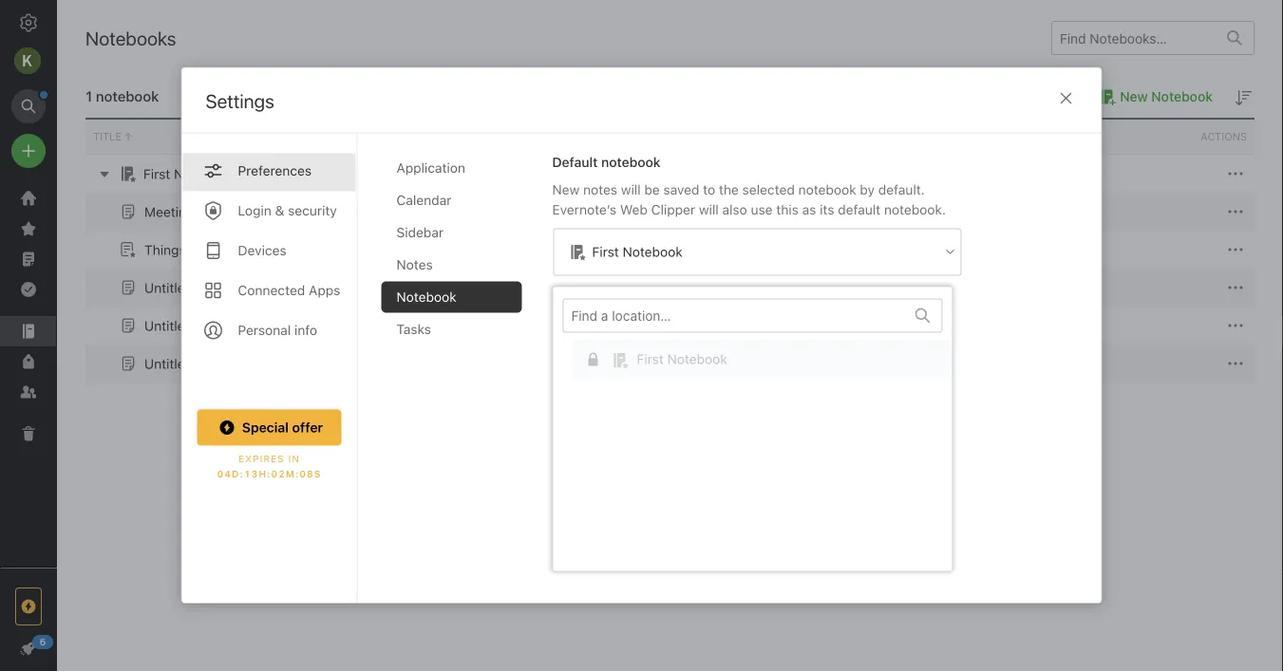 Task type: describe. For each thing, give the bounding box(es) containing it.
first notebook row inside button
[[563, 341, 962, 379]]

only for 3rd untitled button from the bottom of the 'notebooks' element
[[929, 280, 957, 295]]

also
[[722, 202, 747, 218]]

notebook for application
[[601, 155, 661, 170]]

clipper
[[651, 202, 695, 218]]

kendall for 'things to do' button
[[595, 242, 640, 257]]

tab list containing application
[[381, 153, 537, 603]]

use
[[751, 202, 773, 218]]

1 nov 7 from the top
[[762, 280, 797, 295]]

first inside "field"
[[592, 244, 619, 260]]

4 only you from the top
[[929, 318, 982, 333]]

actions
[[1201, 131, 1247, 143]]

arrow image
[[93, 162, 116, 185]]

(
[[239, 166, 244, 182]]

as
[[802, 202, 816, 218]]

application
[[396, 160, 465, 176]]

kendall parks for 'things to do' button
[[595, 242, 678, 257]]

login
[[238, 203, 271, 219]]

login & security
[[238, 203, 337, 219]]

0 vertical spatial cell
[[921, 155, 1088, 193]]

3 untitled button from the top
[[117, 352, 193, 375]]

you for 3rd untitled button from the bottom of the 'notebooks' element
[[960, 280, 982, 295]]

its
[[820, 202, 834, 218]]

things to do
[[144, 242, 221, 258]]

actions button
[[1088, 120, 1255, 154]]

meeting notes row
[[85, 193, 1255, 231]]

offer
[[292, 420, 323, 436]]

5 only you from the top
[[929, 356, 982, 371]]

kendall inside first notebook row
[[595, 166, 640, 181]]

2 untitled button from the top
[[117, 314, 193, 337]]

the
[[719, 182, 739, 198]]

first inside row group
[[143, 166, 170, 182]]

new notebook button
[[1093, 85, 1213, 108]]

updated
[[762, 131, 811, 143]]

Default notebook field
[[552, 228, 963, 277]]

calendar
[[396, 193, 451, 208]]

nov for third untitled row from the bottom of the row group containing kendall parks
[[762, 280, 786, 295]]

evernote's
[[552, 202, 616, 218]]

just now for meeting notes row in the top of the page
[[762, 204, 817, 219]]

kendall parks for first untitled button from the bottom of the 'notebooks' element
[[595, 356, 678, 371]]

now for first notebook row containing kendall parks
[[792, 166, 817, 181]]

7 for third untitled row from the bottom of the row group containing kendall parks
[[790, 280, 797, 295]]

notebook inside new notes will be saved to the selected notebook by default. evernote's web clipper will also use this as its default notebook.
[[798, 182, 856, 198]]

1 just from the top
[[762, 166, 788, 181]]

by
[[646, 131, 659, 143]]

just now for first notebook row containing kendall parks
[[762, 166, 817, 181]]

04d:13h:02m:08s
[[217, 469, 321, 480]]

notes inside button
[[198, 204, 234, 220]]

close image
[[1055, 87, 1077, 110]]

title
[[93, 131, 122, 143]]

1 vertical spatial cell
[[754, 345, 921, 383]]

application tab
[[381, 153, 522, 184]]

personal
[[238, 323, 291, 338]]

1 untitled button from the top
[[117, 276, 193, 299]]

tasks
[[396, 322, 431, 337]]

only for first untitled button from the bottom of the 'notebooks' element
[[929, 356, 957, 371]]

just inside meeting notes row
[[762, 204, 788, 219]]

new for new notes will be saved to the selected notebook by default. evernote's web clipper will also use this as its default notebook.
[[552, 182, 580, 198]]

)
[[252, 166, 257, 182]]

you inside things to do row
[[960, 242, 982, 257]]

default notebook
[[552, 155, 661, 170]]

by
[[860, 182, 875, 198]]

info
[[294, 323, 317, 338]]

expires in 04d:13h:02m:08s
[[217, 454, 321, 480]]

2 nov 7 from the top
[[762, 318, 797, 333]]

only you inside things to do row
[[929, 242, 982, 257]]

connected apps
[[238, 283, 340, 298]]

in
[[288, 454, 300, 465]]

0 vertical spatial will
[[621, 182, 641, 198]]

7 for second untitled row from the bottom
[[790, 318, 797, 333]]

selected
[[742, 182, 795, 198]]

home image
[[17, 187, 40, 210]]

meeting
[[144, 204, 194, 220]]

things
[[144, 242, 186, 258]]

this
[[776, 202, 799, 218]]

1 notebook
[[85, 88, 159, 104]]

you for first untitled button from the bottom of the 'notebooks' element
[[960, 356, 982, 371]]

parks for 3rd untitled button from the bottom of the 'notebooks' element
[[644, 280, 678, 295]]

tasks tab
[[381, 314, 522, 345]]

special offer button
[[197, 410, 341, 446]]

1
[[85, 88, 92, 104]]

parks for second untitled button
[[644, 318, 678, 333]]

shared with
[[929, 131, 1002, 143]]

things to do button
[[117, 238, 221, 261]]



Task type: locate. For each thing, give the bounding box(es) containing it.
7
[[790, 280, 797, 295], [790, 318, 797, 333]]

apps
[[309, 283, 340, 298]]

0 vertical spatial new
[[1120, 89, 1148, 104]]

1 untitled from the top
[[144, 280, 193, 296]]

title button
[[85, 120, 588, 154]]

0 vertical spatial notebook
[[96, 88, 159, 104]]

3 you from the top
[[960, 280, 982, 295]]

3 only you from the top
[[929, 280, 982, 295]]

first notebook row containing first notebook
[[563, 341, 962, 379]]

expires
[[239, 454, 285, 465]]

notebook inside tab
[[396, 289, 457, 305]]

parks inside things to do row
[[644, 242, 678, 257]]

untitled row
[[85, 269, 1255, 307], [85, 307, 1255, 345], [85, 345, 1255, 383]]

kendall parks for 3rd untitled button from the bottom of the 'notebooks' element
[[595, 280, 678, 295]]

2 kendall from the top
[[595, 204, 640, 219]]

meeting notes
[[144, 204, 234, 220]]

0 vertical spatial first notebook row
[[85, 155, 1255, 193]]

1 now from the top
[[792, 166, 817, 181]]

just now up selected
[[762, 166, 817, 181]]

first notebook down find a location… text field
[[637, 352, 727, 367]]

parks for meeting notes button
[[644, 204, 678, 219]]

6 kendall from the top
[[595, 356, 640, 371]]

new up 'evernote's'
[[552, 182, 580, 198]]

kendall parks for second untitled button
[[595, 318, 678, 333]]

notebook for notebooks
[[96, 88, 159, 104]]

will left also
[[699, 202, 719, 218]]

2 untitled from the top
[[144, 318, 193, 334]]

notebook
[[1151, 89, 1213, 104], [174, 166, 234, 182], [623, 244, 683, 260], [396, 289, 457, 305], [667, 352, 727, 367]]

1 vertical spatial will
[[699, 202, 719, 218]]

new up actions button
[[1120, 89, 1148, 104]]

now
[[792, 166, 817, 181], [792, 204, 817, 219]]

first notebook row down find a location… text field
[[563, 341, 962, 379]]

2 now from the top
[[792, 204, 817, 219]]

0 horizontal spatial new
[[552, 182, 580, 198]]

row group inside 'notebooks' element
[[85, 155, 1255, 383]]

first notebook inside "field"
[[592, 244, 683, 260]]

2 vertical spatial notebook
[[798, 182, 856, 198]]

1 kendall from the top
[[595, 166, 640, 181]]

new notes will be saved to the selected notebook by default. evernote's web clipper will also use this as its default notebook.
[[552, 182, 946, 218]]

1 vertical spatial new
[[552, 182, 580, 198]]

4 you from the top
[[960, 318, 982, 333]]

now inside first notebook row
[[792, 166, 817, 181]]

1 vertical spatial now
[[792, 204, 817, 219]]

notes down sidebar
[[396, 257, 433, 273]]

to left do on the top left
[[189, 242, 202, 258]]

just down selected
[[762, 204, 788, 219]]

1 just now from the top
[[762, 166, 817, 181]]

row group
[[85, 155, 1255, 383]]

tab list
[[182, 134, 358, 603], [381, 153, 537, 603]]

devices
[[238, 243, 287, 259]]

to left "the"
[[703, 182, 715, 198]]

1 vertical spatial notes
[[396, 257, 433, 273]]

2 untitled row from the top
[[85, 307, 1255, 345]]

2 parks from the top
[[644, 204, 678, 219]]

untitled row down things to do row
[[85, 307, 1255, 345]]

untitled for first untitled button from the bottom of the 'notebooks' element
[[144, 356, 193, 372]]

kendall parks inside things to do row
[[595, 242, 678, 257]]

5 only from the top
[[929, 356, 957, 371]]

2 horizontal spatial notebook
[[798, 182, 856, 198]]

kendall parks inside first notebook row
[[595, 166, 678, 181]]

notebooks element
[[57, 0, 1283, 671]]

to inside button
[[189, 242, 202, 258]]

1 vertical spatial first notebook
[[637, 352, 727, 367]]

you for second untitled button
[[960, 318, 982, 333]]

tab list containing preferences
[[182, 134, 358, 603]]

parks
[[644, 166, 678, 181], [644, 204, 678, 219], [644, 242, 678, 257], [644, 280, 678, 295], [644, 318, 678, 333], [644, 356, 678, 371]]

updated button
[[754, 120, 921, 154]]

special offer
[[242, 420, 323, 436]]

1 kendall parks from the top
[[595, 166, 678, 181]]

1 horizontal spatial will
[[699, 202, 719, 218]]

first notebook cell
[[572, 341, 962, 379]]

0 vertical spatial nov
[[762, 280, 786, 295]]

first notebook row up clipper
[[85, 155, 1255, 193]]

1 vertical spatial untitled button
[[117, 314, 193, 337]]

connected
[[238, 283, 305, 298]]

meeting notes button
[[117, 200, 234, 223]]

3 untitled from the top
[[144, 356, 193, 372]]

3 kendall parks from the top
[[595, 242, 678, 257]]

preferences
[[238, 163, 312, 179]]

kendall parks for meeting notes button
[[595, 204, 678, 219]]

new inside new notebook button
[[1120, 89, 1148, 104]]

4 kendall parks from the top
[[595, 280, 678, 295]]

7 up the first notebook cell
[[790, 318, 797, 333]]

kendall for first untitled button from the bottom of the 'notebooks' element
[[595, 356, 640, 371]]

sidebar tab
[[381, 217, 522, 249]]

1 horizontal spatial notebook
[[601, 155, 661, 170]]

kendall inside meeting notes row
[[595, 204, 640, 219]]

6 kendall parks from the top
[[595, 356, 678, 371]]

things to do row
[[85, 231, 1255, 269]]

first notebook inside cell
[[637, 352, 727, 367]]

first inside cell
[[637, 352, 664, 367]]

1 vertical spatial just
[[762, 204, 788, 219]]

1 nov from the top
[[762, 280, 786, 295]]

kendall
[[595, 166, 640, 181], [595, 204, 640, 219], [595, 242, 640, 257], [595, 280, 640, 295], [595, 318, 640, 333], [595, 356, 640, 371]]

untitled
[[144, 280, 193, 296], [144, 318, 193, 334], [144, 356, 193, 372]]

only for meeting notes button
[[929, 204, 957, 219]]

2 vertical spatial first
[[637, 352, 664, 367]]

notebook.
[[884, 202, 946, 218]]

security
[[288, 203, 337, 219]]

notes
[[583, 182, 617, 198]]

special
[[242, 420, 289, 436]]

1 horizontal spatial tab list
[[381, 153, 537, 603]]

notebook inside the first notebook cell
[[667, 352, 727, 367]]

&
[[275, 203, 284, 219]]

created by
[[595, 131, 659, 143]]

first notebook ( 5 )
[[143, 166, 257, 182]]

4 kendall from the top
[[595, 280, 640, 295]]

notes tab
[[381, 249, 522, 281]]

only
[[929, 204, 957, 219], [929, 242, 957, 257], [929, 280, 957, 295], [929, 318, 957, 333], [929, 356, 957, 371]]

0 horizontal spatial first
[[143, 166, 170, 182]]

new
[[1120, 89, 1148, 104], [552, 182, 580, 198]]

only you inside meeting notes row
[[929, 204, 982, 219]]

1 vertical spatial untitled
[[144, 318, 193, 334]]

you for meeting notes button
[[960, 204, 982, 219]]

will
[[621, 182, 641, 198], [699, 202, 719, 218]]

parks inside first notebook row
[[644, 166, 678, 181]]

untitled for 3rd untitled button from the bottom of the 'notebooks' element
[[144, 280, 193, 296]]

1 vertical spatial notebook
[[601, 155, 661, 170]]

only for second untitled button
[[929, 318, 957, 333]]

now inside meeting notes row
[[792, 204, 817, 219]]

1 vertical spatial to
[[189, 242, 202, 258]]

0 vertical spatial first
[[143, 166, 170, 182]]

sidebar
[[396, 225, 444, 240]]

notebook up the its
[[798, 182, 856, 198]]

0 vertical spatial untitled button
[[117, 276, 193, 299]]

notebook up the tasks
[[396, 289, 457, 305]]

settings
[[206, 90, 274, 112]]

with
[[974, 131, 1002, 143]]

created
[[595, 131, 643, 143]]

notes inside tab
[[396, 257, 433, 273]]

notebook inside row group
[[174, 166, 234, 182]]

0 vertical spatial untitled
[[144, 280, 193, 296]]

notebook left the (
[[174, 166, 234, 182]]

parks for first untitled button from the bottom of the 'notebooks' element
[[644, 356, 678, 371]]

notebook down meeting notes row in the top of the page
[[623, 244, 683, 260]]

first down find a location… text field
[[637, 352, 664, 367]]

just now inside meeting notes row
[[762, 204, 817, 219]]

to
[[703, 182, 715, 198], [189, 242, 202, 258]]

just
[[762, 166, 788, 181], [762, 204, 788, 219]]

untitled row down find a location… text field
[[85, 345, 1255, 383]]

3 only from the top
[[929, 280, 957, 295]]

7 down first notebook "field"
[[790, 280, 797, 295]]

5 parks from the top
[[644, 318, 678, 333]]

1 you from the top
[[960, 204, 982, 219]]

5 kendall from the top
[[595, 318, 640, 333]]

0 horizontal spatial notes
[[198, 204, 234, 220]]

1 vertical spatial nov
[[762, 318, 786, 333]]

1 untitled row from the top
[[85, 269, 1255, 307]]

0 vertical spatial just
[[762, 166, 788, 181]]

you
[[960, 204, 982, 219], [960, 242, 982, 257], [960, 280, 982, 295], [960, 318, 982, 333], [960, 356, 982, 371]]

1 horizontal spatial notes
[[396, 257, 433, 273]]

0 horizontal spatial will
[[621, 182, 641, 198]]

notebook
[[96, 88, 159, 104], [601, 155, 661, 170], [798, 182, 856, 198]]

first notebook
[[592, 244, 683, 260], [637, 352, 727, 367]]

default.
[[878, 182, 925, 198]]

1 only you from the top
[[929, 204, 982, 219]]

default
[[552, 155, 598, 170]]

5
[[244, 166, 252, 182]]

0 vertical spatial now
[[792, 166, 817, 181]]

web
[[620, 202, 648, 218]]

4 only from the top
[[929, 318, 957, 333]]

2 just from the top
[[762, 204, 788, 219]]

2 vertical spatial untitled
[[144, 356, 193, 372]]

1 horizontal spatial to
[[703, 182, 715, 198]]

notes up do on the top left
[[198, 204, 234, 220]]

2 vertical spatial untitled button
[[117, 352, 193, 375]]

notebook tab
[[381, 282, 522, 313]]

first notebook button
[[553, 299, 962, 560]]

just up selected
[[762, 166, 788, 181]]

nov 7
[[762, 280, 797, 295], [762, 318, 797, 333]]

kendall inside things to do row
[[595, 242, 640, 257]]

now up as
[[792, 166, 817, 181]]

cell
[[921, 155, 1088, 193], [754, 345, 921, 383]]

tree
[[0, 183, 57, 567]]

kendall parks inside meeting notes row
[[595, 204, 678, 219]]

Find a location field
[[563, 299, 962, 560]]

created by button
[[588, 120, 754, 154]]

4 parks from the top
[[644, 280, 678, 295]]

you inside meeting notes row
[[960, 204, 982, 219]]

0 vertical spatial 7
[[790, 280, 797, 295]]

Find a location… text field
[[564, 301, 904, 331]]

only inside meeting notes row
[[929, 204, 957, 219]]

notebook inside first notebook "field"
[[623, 244, 683, 260]]

to inside new notes will be saved to the selected notebook by default. evernote's web clipper will also use this as its default notebook.
[[703, 182, 715, 198]]

5 kendall parks from the top
[[595, 318, 678, 333]]

2 kendall parks from the top
[[595, 204, 678, 219]]

kendall for second untitled button
[[595, 318, 640, 333]]

nov for second untitled row from the bottom
[[762, 318, 786, 333]]

1 vertical spatial nov 7
[[762, 318, 797, 333]]

do
[[205, 242, 221, 258]]

notebook down find a location… text field
[[667, 352, 727, 367]]

nov down first notebook "field"
[[762, 280, 786, 295]]

2 you from the top
[[960, 242, 982, 257]]

calendar tab
[[381, 185, 522, 216]]

personal info
[[238, 323, 317, 338]]

just now inside first notebook row
[[762, 166, 817, 181]]

untitled button
[[117, 276, 193, 299], [117, 314, 193, 337], [117, 352, 193, 375]]

new notebook
[[1120, 89, 1213, 104]]

1 only from the top
[[929, 204, 957, 219]]

0 horizontal spatial to
[[189, 242, 202, 258]]

notebook up actions button
[[1151, 89, 1213, 104]]

Find Notebooks… text field
[[1052, 23, 1216, 53]]

1 vertical spatial 7
[[790, 318, 797, 333]]

saved
[[663, 182, 699, 198]]

first notebook row
[[85, 155, 1255, 193], [563, 341, 962, 379]]

2 nov from the top
[[762, 318, 786, 333]]

0 vertical spatial nov 7
[[762, 280, 797, 295]]

notes
[[198, 204, 234, 220], [396, 257, 433, 273]]

notebook down created by at the top
[[601, 155, 661, 170]]

be
[[644, 182, 660, 198]]

now for meeting notes row in the top of the page
[[792, 204, 817, 219]]

first notebook down web
[[592, 244, 683, 260]]

nov up the first notebook cell
[[762, 318, 786, 333]]

3 untitled row from the top
[[85, 345, 1255, 383]]

1 vertical spatial first
[[592, 244, 619, 260]]

2 horizontal spatial first
[[637, 352, 664, 367]]

1 vertical spatial first notebook row
[[563, 341, 962, 379]]

nov 7 up the first notebook cell
[[762, 318, 797, 333]]

now left the its
[[792, 204, 817, 219]]

notebook right 1 on the top left of page
[[96, 88, 159, 104]]

first notebook row containing kendall parks
[[85, 155, 1255, 193]]

notebooks
[[85, 27, 176, 49]]

2 7 from the top
[[790, 318, 797, 333]]

3 kendall from the top
[[595, 242, 640, 257]]

first down 'evernote's'
[[592, 244, 619, 260]]

shared
[[929, 131, 971, 143]]

parks inside meeting notes row
[[644, 204, 678, 219]]

1 7 from the top
[[790, 280, 797, 295]]

just now
[[762, 166, 817, 181], [762, 204, 817, 219]]

2 only you from the top
[[929, 242, 982, 257]]

0 horizontal spatial tab list
[[182, 134, 358, 603]]

will up web
[[621, 182, 641, 198]]

2 only from the top
[[929, 242, 957, 257]]

1 horizontal spatial new
[[1120, 89, 1148, 104]]

new for new notebook
[[1120, 89, 1148, 104]]

first
[[143, 166, 170, 182], [592, 244, 619, 260], [637, 352, 664, 367]]

just now down selected
[[762, 204, 817, 219]]

new inside new notes will be saved to the selected notebook by default. evernote's web clipper will also use this as its default notebook.
[[552, 182, 580, 198]]

first up meeting
[[143, 166, 170, 182]]

0 vertical spatial first notebook
[[592, 244, 683, 260]]

3 parks from the top
[[644, 242, 678, 257]]

2 just now from the top
[[762, 204, 817, 219]]

6 parks from the top
[[644, 356, 678, 371]]

kendall for 3rd untitled button from the bottom of the 'notebooks' element
[[595, 280, 640, 295]]

parks for 'things to do' button
[[644, 242, 678, 257]]

kendall for meeting notes button
[[595, 204, 640, 219]]

0 vertical spatial just now
[[762, 166, 817, 181]]

1 parks from the top
[[644, 166, 678, 181]]

kendall parks
[[595, 166, 678, 181], [595, 204, 678, 219], [595, 242, 678, 257], [595, 280, 678, 295], [595, 318, 678, 333], [595, 356, 678, 371]]

untitled row down meeting notes row in the top of the page
[[85, 269, 1255, 307]]

5 you from the top
[[960, 356, 982, 371]]

default
[[838, 202, 881, 218]]

only you
[[929, 204, 982, 219], [929, 242, 982, 257], [929, 280, 982, 295], [929, 318, 982, 333], [929, 356, 982, 371]]

nov
[[762, 280, 786, 295], [762, 318, 786, 333]]

1 vertical spatial just now
[[762, 204, 817, 219]]

0 horizontal spatial notebook
[[96, 88, 159, 104]]

row group containing kendall parks
[[85, 155, 1255, 383]]

0 vertical spatial notes
[[198, 204, 234, 220]]

black friday offer image
[[17, 595, 40, 618]]

nov 7 down first notebook "field"
[[762, 280, 797, 295]]

1 horizontal spatial first
[[592, 244, 619, 260]]

settings image
[[17, 11, 40, 34]]

shared with button
[[921, 120, 1088, 154]]

0 vertical spatial to
[[703, 182, 715, 198]]

only inside things to do row
[[929, 242, 957, 257]]

untitled for second untitled button
[[144, 318, 193, 334]]

notebook inside new notebook button
[[1151, 89, 1213, 104]]



Task type: vqa. For each thing, say whether or not it's contained in the screenshot.


